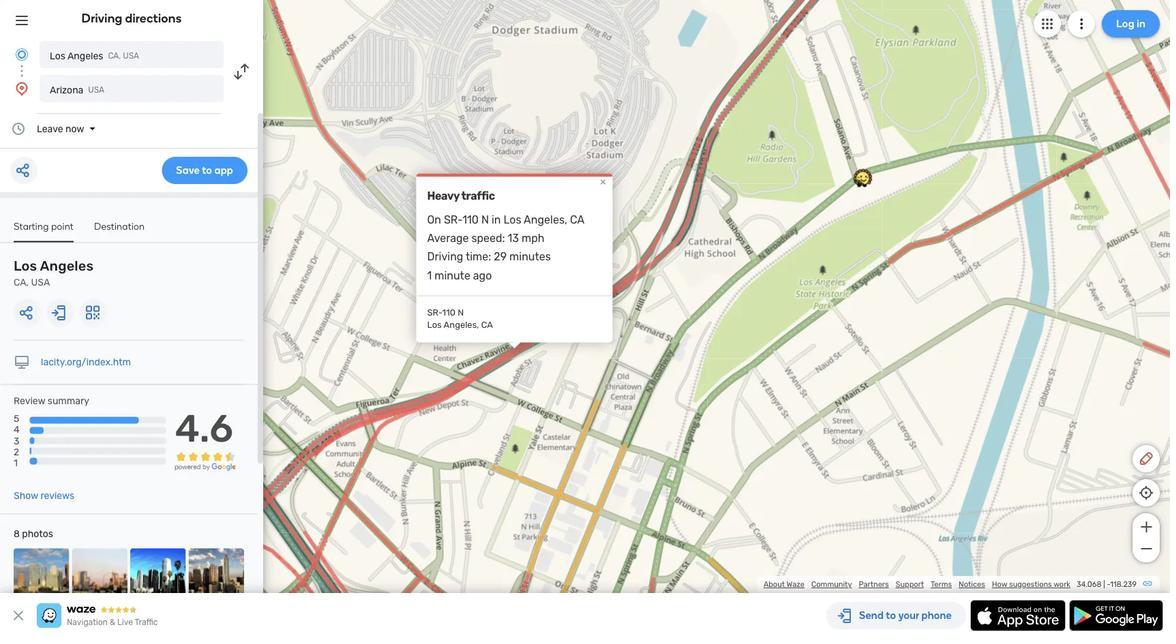 Task type: vqa. For each thing, say whether or not it's contained in the screenshot.
190.1
no



Task type: describe. For each thing, give the bounding box(es) containing it.
1 horizontal spatial ca,
[[108, 51, 121, 61]]

los inside 'sr-110 n los angeles, ca'
[[427, 320, 442, 331]]

2 vertical spatial usa
[[31, 277, 50, 288]]

x image
[[10, 608, 27, 624]]

about waze link
[[764, 580, 805, 589]]

los inside the on sr-110 n in los angeles, ca average speed: 13 mph driving time: 29 minutes 1 minute ago
[[504, 214, 521, 227]]

angeles inside 'los angeles ca, usa'
[[40, 258, 94, 274]]

13
[[508, 232, 519, 245]]

mph
[[522, 232, 545, 245]]

usa inside arizona usa
[[88, 85, 104, 95]]

time:
[[466, 251, 491, 264]]

ca inside 'sr-110 n los angeles, ca'
[[481, 320, 493, 331]]

0 horizontal spatial ca,
[[14, 277, 29, 288]]

n inside the on sr-110 n in los angeles, ca average speed: 13 mph driving time: 29 minutes 1 minute ago
[[481, 214, 489, 227]]

now
[[65, 123, 84, 134]]

5 4 3 2 1
[[14, 413, 20, 468]]

waze
[[787, 580, 805, 589]]

support link
[[896, 580, 924, 589]]

ago
[[473, 269, 492, 282]]

n inside 'sr-110 n los angeles, ca'
[[458, 308, 464, 318]]

speed:
[[472, 232, 505, 245]]

arizona usa
[[50, 84, 104, 95]]

average
[[427, 232, 469, 245]]

×
[[600, 175, 606, 188]]

destination
[[94, 220, 145, 232]]

partners
[[859, 580, 889, 589]]

on sr-110 n in los angeles, ca average speed: 13 mph driving time: 29 minutes 1 minute ago
[[427, 214, 585, 282]]

notices link
[[959, 580, 985, 589]]

terms
[[931, 580, 952, 589]]

destination button
[[94, 220, 145, 241]]

computer image
[[14, 354, 30, 371]]

terms link
[[931, 580, 952, 589]]

sr- inside the on sr-110 n in los angeles, ca average speed: 13 mph driving time: 29 minutes 1 minute ago
[[444, 214, 462, 227]]

1 inside the on sr-110 n in los angeles, ca average speed: 13 mph driving time: 29 minutes 1 minute ago
[[427, 269, 432, 282]]

suggestions
[[1009, 580, 1052, 589]]

-
[[1107, 580, 1110, 589]]

ca inside the on sr-110 n in los angeles, ca average speed: 13 mph driving time: 29 minutes 1 minute ago
[[570, 214, 585, 227]]

image 4 of los angeles, los angeles image
[[189, 549, 244, 604]]

1 inside "5 4 3 2 1"
[[14, 457, 18, 468]]

4
[[14, 424, 20, 436]]

&
[[110, 618, 115, 627]]

how
[[992, 580, 1007, 589]]

traffic
[[135, 618, 158, 627]]

sr-110 n los angeles, ca
[[427, 308, 493, 331]]

110 inside the on sr-110 n in los angeles, ca average speed: 13 mph driving time: 29 minutes 1 minute ago
[[462, 214, 479, 227]]

8
[[14, 529, 20, 540]]

los up arizona
[[50, 50, 65, 61]]

community
[[812, 580, 852, 589]]

1 vertical spatial los angeles ca, usa
[[14, 258, 94, 288]]

29
[[494, 251, 507, 264]]

heavy traffic
[[427, 189, 495, 202]]

how suggestions work link
[[992, 580, 1071, 589]]

minutes
[[509, 251, 551, 264]]

0 horizontal spatial driving
[[82, 11, 122, 26]]

arizona
[[50, 84, 83, 95]]

image 3 of los angeles, los angeles image
[[130, 549, 186, 604]]



Task type: locate. For each thing, give the bounding box(es) containing it.
5
[[14, 413, 19, 425]]

angeles, down "minute"
[[444, 320, 479, 331]]

8 photos
[[14, 529, 53, 540]]

110 inside 'sr-110 n los angeles, ca'
[[442, 308, 456, 318]]

0 vertical spatial driving
[[82, 11, 122, 26]]

about waze community partners support terms notices how suggestions work 34.068 | -118.239
[[764, 580, 1137, 589]]

navigation
[[67, 618, 108, 627]]

110 down traffic
[[462, 214, 479, 227]]

driving down average
[[427, 251, 463, 264]]

angeles up arizona usa
[[67, 50, 103, 61]]

link image
[[1142, 578, 1153, 589]]

1 vertical spatial angeles,
[[444, 320, 479, 331]]

0 vertical spatial sr-
[[444, 214, 462, 227]]

1 vertical spatial sr-
[[427, 308, 442, 318]]

0 vertical spatial ca,
[[108, 51, 121, 61]]

0 vertical spatial los angeles ca, usa
[[50, 50, 139, 61]]

3
[[14, 435, 19, 447]]

0 vertical spatial 1
[[427, 269, 432, 282]]

1 vertical spatial usa
[[88, 85, 104, 95]]

usa down driving directions on the left of the page
[[123, 51, 139, 61]]

|
[[1104, 580, 1105, 589]]

driving inside the on sr-110 n in los angeles, ca average speed: 13 mph driving time: 29 minutes 1 minute ago
[[427, 251, 463, 264]]

image 2 of los angeles, los angeles image
[[72, 549, 128, 604]]

in
[[492, 214, 501, 227]]

angeles, up mph
[[524, 214, 567, 227]]

image 1 of los angeles, los angeles image
[[14, 549, 69, 604]]

summary
[[48, 396, 89, 407]]

sr-
[[444, 214, 462, 227], [427, 308, 442, 318]]

usa down starting point button
[[31, 277, 50, 288]]

1 vertical spatial ca,
[[14, 277, 29, 288]]

4.6
[[175, 406, 233, 451]]

leave now
[[37, 123, 84, 134]]

2
[[14, 446, 19, 458]]

0 vertical spatial angeles
[[67, 50, 103, 61]]

1 left "minute"
[[427, 269, 432, 282]]

angeles, inside 'sr-110 n los angeles, ca'
[[444, 320, 479, 331]]

n
[[481, 214, 489, 227], [458, 308, 464, 318]]

× link
[[597, 175, 609, 188]]

pencil image
[[1138, 451, 1155, 467]]

0 horizontal spatial 1
[[14, 457, 18, 468]]

1 horizontal spatial angeles,
[[524, 214, 567, 227]]

zoom out image
[[1138, 541, 1155, 557]]

angeles,
[[524, 214, 567, 227], [444, 320, 479, 331]]

1 down 3
[[14, 457, 18, 468]]

review
[[14, 396, 45, 407]]

sr- right 'on'
[[444, 214, 462, 227]]

1 vertical spatial ca
[[481, 320, 493, 331]]

0 vertical spatial usa
[[123, 51, 139, 61]]

sr- down "minute"
[[427, 308, 442, 318]]

0 horizontal spatial angeles,
[[444, 320, 479, 331]]

2 horizontal spatial usa
[[123, 51, 139, 61]]

starting
[[14, 220, 49, 232]]

1 horizontal spatial n
[[481, 214, 489, 227]]

34.068
[[1077, 580, 1102, 589]]

current location image
[[14, 46, 30, 63]]

0 vertical spatial n
[[481, 214, 489, 227]]

1 vertical spatial 110
[[442, 308, 456, 318]]

show reviews
[[14, 490, 74, 502]]

1 vertical spatial 1
[[14, 457, 18, 468]]

110
[[462, 214, 479, 227], [442, 308, 456, 318]]

lacity.org/index.htm link
[[41, 357, 131, 368]]

traffic
[[461, 189, 495, 202]]

work
[[1054, 580, 1071, 589]]

0 horizontal spatial n
[[458, 308, 464, 318]]

ca, down driving directions on the left of the page
[[108, 51, 121, 61]]

on
[[427, 214, 441, 227]]

0 horizontal spatial usa
[[31, 277, 50, 288]]

1 horizontal spatial driving
[[427, 251, 463, 264]]

review summary
[[14, 396, 89, 407]]

1 horizontal spatial usa
[[88, 85, 104, 95]]

point
[[51, 220, 74, 232]]

1 vertical spatial n
[[458, 308, 464, 318]]

los angeles ca, usa down starting point button
[[14, 258, 94, 288]]

community link
[[812, 580, 852, 589]]

1
[[427, 269, 432, 282], [14, 457, 18, 468]]

1 vertical spatial driving
[[427, 251, 463, 264]]

los down "minute"
[[427, 320, 442, 331]]

notices
[[959, 580, 985, 589]]

los down starting point button
[[14, 258, 37, 274]]

angeles, inside the on sr-110 n in los angeles, ca average speed: 13 mph driving time: 29 minutes 1 minute ago
[[524, 214, 567, 227]]

driving
[[82, 11, 122, 26], [427, 251, 463, 264]]

los inside 'los angeles ca, usa'
[[14, 258, 37, 274]]

heavy
[[427, 189, 459, 202]]

location image
[[14, 80, 30, 97]]

photos
[[22, 529, 53, 540]]

los angeles ca, usa up arizona usa
[[50, 50, 139, 61]]

los right in
[[504, 214, 521, 227]]

reviews
[[41, 490, 74, 502]]

los angeles ca, usa
[[50, 50, 139, 61], [14, 258, 94, 288]]

driving directions
[[82, 11, 182, 26]]

navigation & live traffic
[[67, 618, 158, 627]]

zoom in image
[[1138, 519, 1155, 535]]

118.239
[[1110, 580, 1137, 589]]

1 horizontal spatial 110
[[462, 214, 479, 227]]

lacity.org/index.htm
[[41, 357, 131, 368]]

support
[[896, 580, 924, 589]]

starting point
[[14, 220, 74, 232]]

1 horizontal spatial sr-
[[444, 214, 462, 227]]

partners link
[[859, 580, 889, 589]]

clock image
[[10, 121, 27, 137]]

0 horizontal spatial 110
[[442, 308, 456, 318]]

1 vertical spatial angeles
[[40, 258, 94, 274]]

minute
[[435, 269, 470, 282]]

ca, down starting point button
[[14, 277, 29, 288]]

about
[[764, 580, 785, 589]]

ca,
[[108, 51, 121, 61], [14, 277, 29, 288]]

angeles down point
[[40, 258, 94, 274]]

0 vertical spatial ca
[[570, 214, 585, 227]]

0 vertical spatial 110
[[462, 214, 479, 227]]

0 horizontal spatial ca
[[481, 320, 493, 331]]

los
[[50, 50, 65, 61], [504, 214, 521, 227], [14, 258, 37, 274], [427, 320, 442, 331]]

1 horizontal spatial 1
[[427, 269, 432, 282]]

0 horizontal spatial sr-
[[427, 308, 442, 318]]

sr- inside 'sr-110 n los angeles, ca'
[[427, 308, 442, 318]]

0 vertical spatial angeles,
[[524, 214, 567, 227]]

directions
[[125, 11, 182, 26]]

starting point button
[[14, 220, 74, 242]]

live
[[117, 618, 133, 627]]

leave
[[37, 123, 63, 134]]

n left in
[[481, 214, 489, 227]]

1 horizontal spatial ca
[[570, 214, 585, 227]]

show
[[14, 490, 38, 502]]

driving left directions
[[82, 11, 122, 26]]

110 down "minute"
[[442, 308, 456, 318]]

usa right arizona
[[88, 85, 104, 95]]

usa
[[123, 51, 139, 61], [88, 85, 104, 95], [31, 277, 50, 288]]

n down "minute"
[[458, 308, 464, 318]]

ca
[[570, 214, 585, 227], [481, 320, 493, 331]]

angeles
[[67, 50, 103, 61], [40, 258, 94, 274]]



